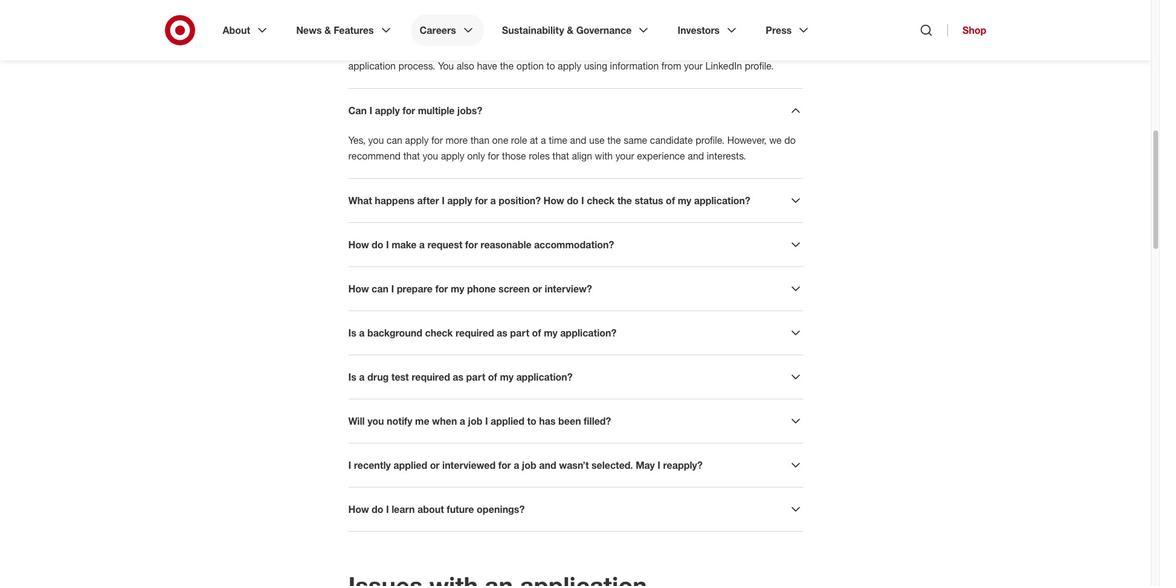 Task type: vqa. For each thing, say whether or not it's contained in the screenshot.
Can I apply for multiple jobs? dropdown button
yes



Task type: locate. For each thing, give the bounding box(es) containing it.
& for sustainability
[[567, 24, 574, 36]]

0 vertical spatial part
[[510, 327, 529, 339]]

required right test
[[412, 371, 450, 383]]

encouraged.
[[625, 28, 679, 40]]

how can i prepare for my phone screen or interview? button
[[348, 282, 803, 296]]

how can i prepare for my phone screen or interview?
[[348, 283, 592, 295]]

1 vertical spatial as
[[453, 371, 464, 383]]

application? inside is a drug test required as part of my application? dropdown button
[[516, 371, 573, 383]]

required down how can i prepare for my phone screen or interview?
[[456, 327, 494, 339]]

positions,
[[536, 28, 578, 40]]

i right can
[[369, 105, 372, 117]]

1 vertical spatial or
[[533, 283, 542, 295]]

0 vertical spatial application?
[[694, 195, 750, 207]]

0 vertical spatial is
[[348, 327, 356, 339]]

do inside "dropdown button"
[[372, 503, 383, 515]]

recommend
[[348, 150, 401, 162]]

0 horizontal spatial that
[[403, 150, 420, 162]]

the right use on the top of page
[[607, 134, 621, 146]]

and inside "a resume or cv is not required to apply for positions, but highly encouraged. you may choose to upload documents (e.g., resumes, cvs, letters of recommendation, references and cover letters) during the application process. you also have the option to apply using information from your linkedin profile."
[[654, 44, 671, 56]]

0 horizontal spatial applied
[[394, 459, 427, 471]]

process.
[[399, 60, 435, 72]]

how right position?
[[544, 195, 564, 207]]

i right the when
[[485, 415, 488, 427]]

to right the "option"
[[547, 60, 555, 72]]

0 vertical spatial applied
[[491, 415, 525, 427]]

0 vertical spatial check
[[587, 195, 615, 207]]

make
[[392, 239, 417, 251]]

2 horizontal spatial or
[[533, 283, 542, 295]]

0 horizontal spatial as
[[453, 371, 464, 383]]

the inside yes, you can apply for more than one role at a time and use the same candidate profile. however, we do recommend that you apply only for those roles that align with your experience and interests.
[[607, 134, 621, 146]]

1 vertical spatial applied
[[394, 459, 427, 471]]

1 horizontal spatial &
[[567, 24, 574, 36]]

1 vertical spatial required
[[456, 327, 494, 339]]

a
[[348, 28, 355, 40]]

or left 'interviewed'
[[430, 459, 440, 471]]

& left but
[[567, 24, 574, 36]]

profile. up interests.
[[696, 134, 725, 146]]

2 vertical spatial you
[[368, 415, 384, 427]]

i inside how can i prepare for my phone screen or interview? dropdown button
[[391, 283, 394, 295]]

reapply?
[[663, 459, 703, 471]]

your inside "a resume or cv is not required to apply for positions, but highly encouraged. you may choose to upload documents (e.g., resumes, cvs, letters of recommendation, references and cover letters) during the application process. you also have the option to apply using information from your linkedin profile."
[[684, 60, 703, 72]]

1 horizontal spatial that
[[553, 150, 569, 162]]

application? up has
[[516, 371, 573, 383]]

part for check
[[510, 327, 529, 339]]

0 horizontal spatial check
[[425, 327, 453, 339]]

1 horizontal spatial or
[[430, 459, 440, 471]]

part down screen
[[510, 327, 529, 339]]

you
[[368, 134, 384, 146], [423, 150, 438, 162], [368, 415, 384, 427]]

of up the "option"
[[516, 44, 524, 56]]

part
[[510, 327, 529, 339], [466, 371, 485, 383]]

to left press
[[756, 28, 765, 40]]

0 horizontal spatial profile.
[[696, 134, 725, 146]]

1 & from the left
[[324, 24, 331, 36]]

apply down can i apply for multiple jobs?
[[405, 134, 429, 146]]

letters
[[486, 44, 513, 56]]

is
[[348, 327, 356, 339], [348, 371, 356, 383]]

1 vertical spatial profile.
[[696, 134, 725, 146]]

press
[[766, 24, 792, 36]]

how left prepare
[[348, 283, 369, 295]]

apply inside dropdown button
[[447, 195, 472, 207]]

i inside how do i learn about future openings? "dropdown button"
[[386, 503, 389, 515]]

1 horizontal spatial applied
[[491, 415, 525, 427]]

0 vertical spatial as
[[497, 327, 508, 339]]

is a background check required as part of my application?
[[348, 327, 617, 339]]

you right will
[[368, 415, 384, 427]]

how do i learn about future openings?
[[348, 503, 525, 515]]

how for how do i make a request for reasonable accommodation?
[[348, 239, 369, 251]]

is left background
[[348, 327, 356, 339]]

0 horizontal spatial your
[[616, 150, 634, 162]]

a inside yes, you can apply for more than one role at a time and use the same candidate profile. however, we do recommend that you apply only for those roles that align with your experience and interests.
[[541, 134, 546, 146]]

you inside dropdown button
[[368, 415, 384, 427]]

0 vertical spatial or
[[392, 28, 401, 40]]

as
[[497, 327, 508, 339], [453, 371, 464, 383]]

careers link
[[411, 15, 484, 46]]

1 horizontal spatial job
[[522, 459, 537, 471]]

is
[[419, 28, 426, 40]]

apply down recommendation,
[[558, 60, 581, 72]]

cvs,
[[464, 44, 484, 56]]

will you notify me when a job i applied to has been filled? button
[[348, 414, 803, 428]]

as for check
[[497, 327, 508, 339]]

news
[[296, 24, 322, 36]]

do right we
[[785, 134, 796, 146]]

apply down more
[[441, 150, 465, 162]]

apply right after
[[447, 195, 472, 207]]

required inside "a resume or cv is not required to apply for positions, but highly encouraged. you may choose to upload documents (e.g., resumes, cvs, letters of recommendation, references and cover letters) during the application process. you also have the option to apply using information from your linkedin profile."
[[446, 28, 482, 40]]

to up letters
[[484, 28, 493, 40]]

0 vertical spatial your
[[684, 60, 703, 72]]

1 vertical spatial application?
[[560, 327, 617, 339]]

2 vertical spatial required
[[412, 371, 450, 383]]

as down screen
[[497, 327, 508, 339]]

as up the when
[[453, 371, 464, 383]]

you for notify
[[368, 415, 384, 427]]

required up cvs,
[[446, 28, 482, 40]]

applied left has
[[491, 415, 525, 427]]

time
[[549, 134, 568, 146]]

how for how do i learn about future openings?
[[348, 503, 369, 515]]

2 vertical spatial application?
[[516, 371, 573, 383]]

2 vertical spatial or
[[430, 459, 440, 471]]

i inside will you notify me when a job i applied to has been filled? dropdown button
[[485, 415, 488, 427]]

1 vertical spatial your
[[616, 150, 634, 162]]

what
[[348, 195, 372, 207]]

is left the drug
[[348, 371, 356, 383]]

is for is a background check required as part of my application?
[[348, 327, 356, 339]]

0 vertical spatial you
[[682, 28, 698, 40]]

resumes,
[[422, 44, 462, 56]]

0 horizontal spatial &
[[324, 24, 331, 36]]

i recently applied or interviewed for a job and wasn't selected. may i reapply? button
[[348, 458, 803, 473]]

my left phone
[[451, 283, 464, 295]]

profile. down "during"
[[745, 60, 774, 72]]

i inside how do i make a request for reasonable accommodation? dropdown button
[[386, 239, 389, 251]]

or right screen
[[533, 283, 542, 295]]

how
[[544, 195, 564, 207], [348, 239, 369, 251], [348, 283, 369, 295], [348, 503, 369, 515]]

can up recommend
[[387, 134, 402, 146]]

your down same
[[616, 150, 634, 162]]

and
[[654, 44, 671, 56], [570, 134, 587, 146], [688, 150, 704, 162], [539, 459, 556, 471]]

(e.g.,
[[400, 44, 420, 56]]

can
[[387, 134, 402, 146], [372, 283, 389, 295]]

you up recommend
[[368, 134, 384, 146]]

part up 'will you notify me when a job i applied to has been filled?'
[[466, 371, 485, 383]]

0 vertical spatial required
[[446, 28, 482, 40]]

check
[[587, 195, 615, 207], [425, 327, 453, 339]]

application? for is a background check required as part of my application?
[[560, 327, 617, 339]]

resume
[[357, 28, 390, 40]]

1 vertical spatial you
[[423, 150, 438, 162]]

& right news
[[324, 24, 331, 36]]

is a drug test required as part of my application?
[[348, 371, 573, 383]]

than
[[471, 134, 490, 146]]

a up the openings?
[[514, 459, 519, 471]]

i up how do i make a request for reasonable accommodation? dropdown button
[[581, 195, 584, 207]]

applied inside dropdown button
[[394, 459, 427, 471]]

can inside dropdown button
[[372, 283, 389, 295]]

what happens after i apply for a position? how do i check the status of my application? button
[[348, 193, 803, 208]]

1 horizontal spatial as
[[497, 327, 508, 339]]

1 vertical spatial is
[[348, 371, 356, 383]]

apply right can
[[375, 105, 400, 117]]

my right the status
[[678, 195, 691, 207]]

is inside is a drug test required as part of my application? dropdown button
[[348, 371, 356, 383]]

may
[[701, 28, 719, 40]]

or inside dropdown button
[[533, 283, 542, 295]]

0 horizontal spatial part
[[466, 371, 485, 383]]

for left position?
[[475, 195, 488, 207]]

more
[[446, 134, 468, 146]]

0 vertical spatial can
[[387, 134, 402, 146]]

1 horizontal spatial your
[[684, 60, 703, 72]]

but
[[580, 28, 595, 40]]

1 is from the top
[[348, 327, 356, 339]]

investors link
[[669, 15, 748, 46]]

1 horizontal spatial part
[[510, 327, 529, 339]]

profile. inside "a resume or cv is not required to apply for positions, but highly encouraged. you may choose to upload documents (e.g., resumes, cvs, letters of recommendation, references and cover letters) during the application process. you also have the option to apply using information from your linkedin profile."
[[745, 60, 774, 72]]

shop
[[963, 24, 987, 36]]

that
[[403, 150, 420, 162], [553, 150, 569, 162]]

for left positions,
[[522, 28, 533, 40]]

you down resumes,
[[438, 60, 454, 72]]

also
[[457, 60, 474, 72]]

apply inside dropdown button
[[375, 105, 400, 117]]

been
[[558, 415, 581, 427]]

check right background
[[425, 327, 453, 339]]

your
[[684, 60, 703, 72], [616, 150, 634, 162]]

& for news
[[324, 24, 331, 36]]

can
[[348, 105, 367, 117]]

i left recently
[[348, 459, 351, 471]]

or inside "a resume or cv is not required to apply for positions, but highly encouraged. you may choose to upload documents (e.g., resumes, cvs, letters of recommendation, references and cover letters) during the application process. you also have the option to apply using information from your linkedin profile."
[[392, 28, 401, 40]]

application? inside is a background check required as part of my application? dropdown button
[[560, 327, 617, 339]]

my
[[678, 195, 691, 207], [451, 283, 464, 295], [544, 327, 558, 339], [500, 371, 514, 383]]

the left the status
[[617, 195, 632, 207]]

how left learn
[[348, 503, 369, 515]]

job left wasn't
[[522, 459, 537, 471]]

1 horizontal spatial profile.
[[745, 60, 774, 72]]

0 horizontal spatial or
[[392, 28, 401, 40]]

news & features
[[296, 24, 374, 36]]

can left prepare
[[372, 283, 389, 295]]

applied right recently
[[394, 459, 427, 471]]

that right recommend
[[403, 150, 420, 162]]

my down the is a background check required as part of my application?
[[500, 371, 514, 383]]

a left position?
[[490, 195, 496, 207]]

0 vertical spatial you
[[368, 134, 384, 146]]

how inside "dropdown button"
[[348, 503, 369, 515]]

0 horizontal spatial you
[[438, 60, 454, 72]]

i right after
[[442, 195, 445, 207]]

we
[[769, 134, 782, 146]]

0 horizontal spatial job
[[468, 415, 483, 427]]

to
[[484, 28, 493, 40], [756, 28, 765, 40], [547, 60, 555, 72], [527, 415, 537, 427]]

application?
[[694, 195, 750, 207], [560, 327, 617, 339], [516, 371, 573, 383]]

happens
[[375, 195, 415, 207]]

for left more
[[431, 134, 443, 146]]

job
[[468, 415, 483, 427], [522, 459, 537, 471]]

application? down how can i prepare for my phone screen or interview? dropdown button
[[560, 327, 617, 339]]

1 vertical spatial can
[[372, 283, 389, 295]]

for right request
[[465, 239, 478, 251]]

your down cover
[[684, 60, 703, 72]]

1 vertical spatial part
[[466, 371, 485, 383]]

required for check
[[456, 327, 494, 339]]

to left has
[[527, 415, 537, 427]]

do
[[785, 134, 796, 146], [567, 195, 579, 207], [372, 239, 383, 251], [372, 503, 383, 515]]

i left make at the top
[[386, 239, 389, 251]]

my down interview?
[[544, 327, 558, 339]]

1 vertical spatial job
[[522, 459, 537, 471]]

same
[[624, 134, 647, 146]]

applied
[[491, 415, 525, 427], [394, 459, 427, 471]]

you up after
[[423, 150, 438, 162]]

0 vertical spatial profile.
[[745, 60, 774, 72]]

how down what
[[348, 239, 369, 251]]

do left learn
[[372, 503, 383, 515]]

2 is from the top
[[348, 371, 356, 383]]

of right the status
[[666, 195, 675, 207]]

job right the when
[[468, 415, 483, 427]]

and left wasn't
[[539, 459, 556, 471]]

1 vertical spatial check
[[425, 327, 453, 339]]

apply
[[496, 28, 519, 40], [558, 60, 581, 72], [375, 105, 400, 117], [405, 134, 429, 146], [441, 150, 465, 162], [447, 195, 472, 207]]

check down with
[[587, 195, 615, 207]]

application? down interests.
[[694, 195, 750, 207]]

recommendation,
[[527, 44, 603, 56]]

0 vertical spatial job
[[468, 415, 483, 427]]

the
[[762, 44, 776, 56], [500, 60, 514, 72], [607, 134, 621, 146], [617, 195, 632, 207]]

may
[[636, 459, 655, 471]]

documents
[[348, 44, 397, 56]]

2 & from the left
[[567, 24, 574, 36]]

2 that from the left
[[553, 150, 569, 162]]

or left cv
[[392, 28, 401, 40]]

interests.
[[707, 150, 746, 162]]

a left the drug
[[359, 371, 365, 383]]

i left prepare
[[391, 283, 394, 295]]

and up from
[[654, 44, 671, 56]]

do up accommodation?
[[567, 195, 579, 207]]

a right make at the top
[[419, 239, 425, 251]]

news & features link
[[288, 15, 402, 46]]

a right at at the top
[[541, 134, 546, 146]]

that down time
[[553, 150, 569, 162]]

application
[[348, 60, 396, 72]]

you up cover
[[682, 28, 698, 40]]

status
[[635, 195, 663, 207]]

of down the is a background check required as part of my application?
[[488, 371, 497, 383]]

is inside is a background check required as part of my application? dropdown button
[[348, 327, 356, 339]]

i left learn
[[386, 503, 389, 515]]



Task type: describe. For each thing, give the bounding box(es) containing it.
application? inside the what happens after i apply for a position? how do i check the status of my application? dropdown button
[[694, 195, 750, 207]]

i inside can i apply for multiple jobs? dropdown button
[[369, 105, 372, 117]]

applied inside dropdown button
[[491, 415, 525, 427]]

or inside dropdown button
[[430, 459, 440, 471]]

yes,
[[348, 134, 366, 146]]

upload
[[767, 28, 797, 40]]

the down upload
[[762, 44, 776, 56]]

required for test
[[412, 371, 450, 383]]

at
[[530, 134, 538, 146]]

apply up letters
[[496, 28, 519, 40]]

not
[[429, 28, 443, 40]]

1 horizontal spatial check
[[587, 195, 615, 207]]

about
[[223, 24, 250, 36]]

phone
[[467, 283, 496, 295]]

linkedin
[[706, 60, 742, 72]]

openings?
[[477, 503, 525, 515]]

how do i make a request for reasonable accommodation?
[[348, 239, 614, 251]]

how do i learn about future openings? button
[[348, 502, 803, 517]]

you for can
[[368, 134, 384, 146]]

drug
[[367, 371, 389, 383]]

sustainability & governance
[[502, 24, 632, 36]]

is a drug test required as part of my application? button
[[348, 370, 803, 384]]

is a background check required as part of my application? button
[[348, 326, 803, 340]]

with
[[595, 150, 613, 162]]

can i apply for multiple jobs? button
[[348, 103, 803, 118]]

me
[[415, 415, 429, 427]]

job inside dropdown button
[[522, 459, 537, 471]]

features
[[334, 24, 374, 36]]

and up align
[[570, 134, 587, 146]]

cv
[[404, 28, 417, 40]]

use
[[589, 134, 605, 146]]

reasonable
[[481, 239, 532, 251]]

sustainability & governance link
[[494, 15, 660, 46]]

using
[[584, 60, 607, 72]]

prepare
[[397, 283, 433, 295]]

a resume or cv is not required to apply for positions, but highly encouraged. you may choose to upload documents (e.g., resumes, cvs, letters of recommendation, references and cover letters) during the application process. you also have the option to apply using information from your linkedin profile.
[[348, 28, 797, 72]]

and down candidate
[[688, 150, 704, 162]]

1 that from the left
[[403, 150, 420, 162]]

future
[[447, 503, 474, 515]]

profile. inside yes, you can apply for more than one role at a time and use the same candidate profile. however, we do recommend that you apply only for those roles that align with your experience and interests.
[[696, 134, 725, 146]]

one
[[492, 134, 508, 146]]

has
[[539, 415, 556, 427]]

recently
[[354, 459, 391, 471]]

for right 'interviewed'
[[498, 459, 511, 471]]

your inside yes, you can apply for more than one role at a time and use the same candidate profile. however, we do recommend that you apply only for those roles that align with your experience and interests.
[[616, 150, 634, 162]]

shop link
[[948, 24, 987, 36]]

will you notify me when a job i applied to has been filled?
[[348, 415, 611, 427]]

interview?
[[545, 283, 592, 295]]

notify
[[387, 415, 413, 427]]

jobs?
[[457, 105, 482, 117]]

align
[[572, 150, 592, 162]]

a left background
[[359, 327, 365, 339]]

to inside dropdown button
[[527, 415, 537, 427]]

job inside dropdown button
[[468, 415, 483, 427]]

do inside yes, you can apply for more than one role at a time and use the same candidate profile. however, we do recommend that you apply only for those roles that align with your experience and interests.
[[785, 134, 796, 146]]

i recently applied or interviewed for a job and wasn't selected. may i reapply?
[[348, 459, 703, 471]]

letters)
[[700, 44, 729, 56]]

have
[[477, 60, 497, 72]]

of down how can i prepare for my phone screen or interview? dropdown button
[[532, 327, 541, 339]]

do left make at the top
[[372, 239, 383, 251]]

for right prepare
[[435, 283, 448, 295]]

roles
[[529, 150, 550, 162]]

1 vertical spatial you
[[438, 60, 454, 72]]

during
[[732, 44, 760, 56]]

i right may
[[658, 459, 661, 471]]

press link
[[757, 15, 820, 46]]

a inside dropdown button
[[514, 459, 519, 471]]

as for test
[[453, 371, 464, 383]]

screen
[[499, 283, 530, 295]]

governance
[[576, 24, 632, 36]]

and inside i recently applied or interviewed for a job and wasn't selected. may i reapply? dropdown button
[[539, 459, 556, 471]]

careers
[[420, 24, 456, 36]]

background
[[367, 327, 422, 339]]

about
[[418, 503, 444, 515]]

information
[[610, 60, 659, 72]]

however,
[[727, 134, 767, 146]]

when
[[432, 415, 457, 427]]

how for how can i prepare for my phone screen or interview?
[[348, 283, 369, 295]]

highly
[[597, 28, 623, 40]]

accommodation?
[[534, 239, 614, 251]]

application? for is a drug test required as part of my application?
[[516, 371, 573, 383]]

interviewed
[[442, 459, 496, 471]]

the down letters
[[500, 60, 514, 72]]

cover
[[673, 44, 697, 56]]

after
[[417, 195, 439, 207]]

choose
[[721, 28, 753, 40]]

how do i make a request for reasonable accommodation? button
[[348, 237, 803, 252]]

for left multiple
[[403, 105, 415, 117]]

a right the when
[[460, 415, 465, 427]]

for inside "a resume or cv is not required to apply for positions, but highly encouraged. you may choose to upload documents (e.g., resumes, cvs, letters of recommendation, references and cover letters) during the application process. you also have the option to apply using information from your linkedin profile."
[[522, 28, 533, 40]]

from
[[662, 60, 681, 72]]

position?
[[499, 195, 541, 207]]

is for is a drug test required as part of my application?
[[348, 371, 356, 383]]

yes, you can apply for more than one role at a time and use the same candidate profile. however, we do recommend that you apply only for those roles that align with your experience and interests.
[[348, 134, 796, 162]]

the inside dropdown button
[[617, 195, 632, 207]]

part for test
[[466, 371, 485, 383]]

request
[[428, 239, 462, 251]]

can inside yes, you can apply for more than one role at a time and use the same candidate profile. however, we do recommend that you apply only for those roles that align with your experience and interests.
[[387, 134, 402, 146]]

selected.
[[592, 459, 633, 471]]

for down one in the top of the page
[[488, 150, 499, 162]]

multiple
[[418, 105, 455, 117]]

investors
[[678, 24, 720, 36]]

can i apply for multiple jobs?
[[348, 105, 482, 117]]

will
[[348, 415, 365, 427]]

1 horizontal spatial you
[[682, 28, 698, 40]]

of inside "a resume or cv is not required to apply for positions, but highly encouraged. you may choose to upload documents (e.g., resumes, cvs, letters of recommendation, references and cover letters) during the application process. you also have the option to apply using information from your linkedin profile."
[[516, 44, 524, 56]]

option
[[517, 60, 544, 72]]



